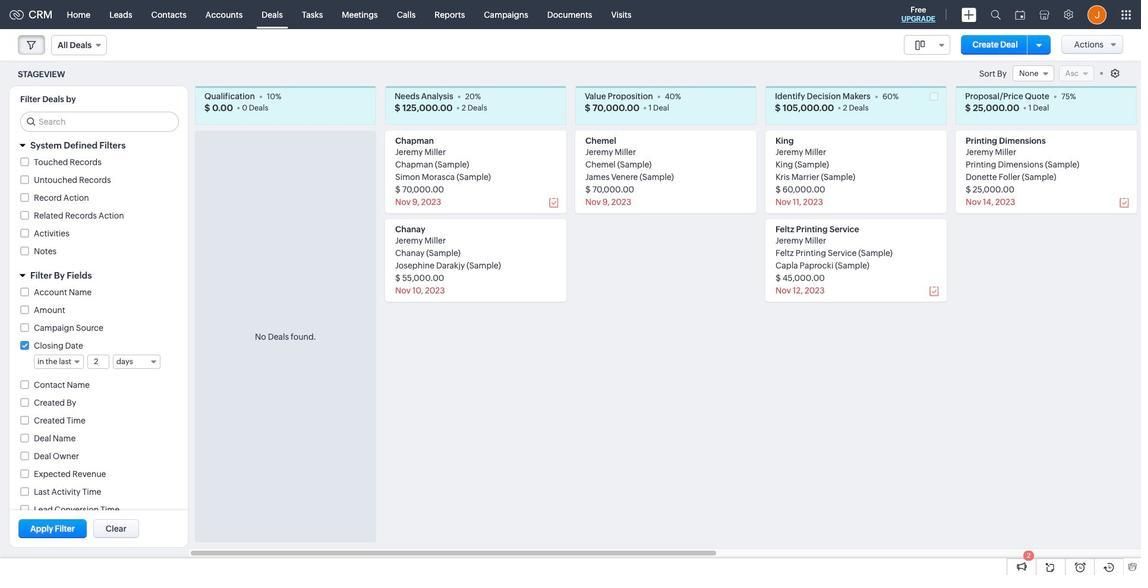 Task type: vqa. For each thing, say whether or not it's contained in the screenshot.
Received
no



Task type: describe. For each thing, give the bounding box(es) containing it.
create menu image
[[962, 7, 977, 22]]

Search text field
[[21, 112, 178, 131]]

none field size
[[904, 35, 951, 55]]

create menu element
[[955, 0, 984, 29]]

size image
[[915, 40, 925, 51]]



Task type: locate. For each thing, give the bounding box(es) containing it.
None field
[[51, 35, 107, 55], [904, 35, 951, 55], [1013, 65, 1055, 81], [34, 355, 84, 369], [113, 355, 160, 369], [51, 35, 107, 55], [1013, 65, 1055, 81], [34, 355, 84, 369], [113, 355, 160, 369]]

None text field
[[88, 356, 109, 369]]

profile element
[[1081, 0, 1114, 29]]

search image
[[991, 10, 1001, 20]]

profile image
[[1088, 5, 1107, 24]]

search element
[[984, 0, 1008, 29]]

logo image
[[10, 10, 24, 19]]

calendar image
[[1016, 10, 1026, 19]]



